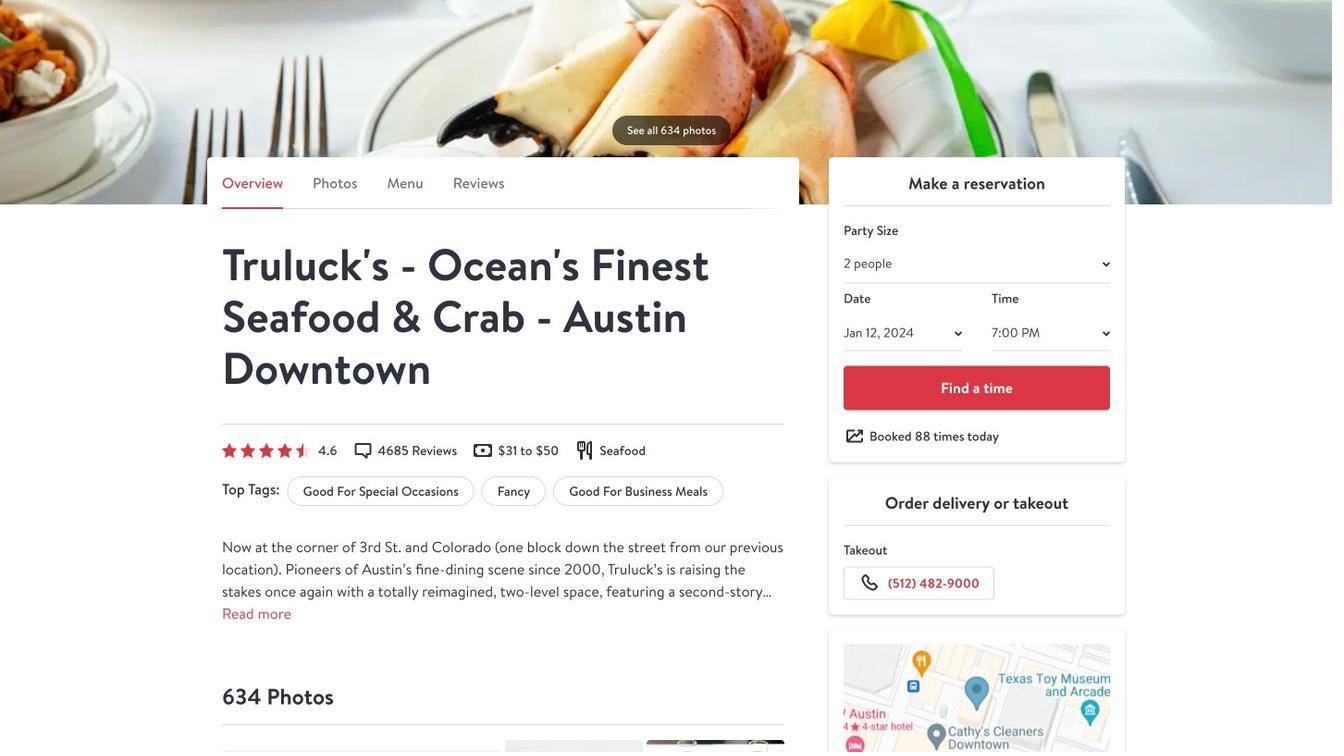 Task type: vqa. For each thing, say whether or not it's contained in the screenshot.
Sign me up to receive dining offers and news from this restaurant by email.
no



Task type: locate. For each thing, give the bounding box(es) containing it.
florida stone crab - truluck's - ocean's finest seafood & crab - austin downtown, austin, tx image
[[0, 0, 1332, 204], [222, 750, 501, 752]]

tab list
[[222, 172, 785, 209]]

4.6 stars image
[[222, 443, 311, 458]]



Task type: describe. For each thing, give the bounding box(es) containing it.
1 vertical spatial florida stone crab - truluck's - ocean's finest seafood & crab - austin downtown, austin, tx image
[[222, 750, 501, 752]]

0 vertical spatial florida stone crab - truluck's - ocean's finest seafood & crab - austin downtown, austin, tx image
[[0, 0, 1332, 204]]

google map for truluck's - ocean's finest seafood & crab - austin downtown image
[[844, 644, 1110, 752]]



